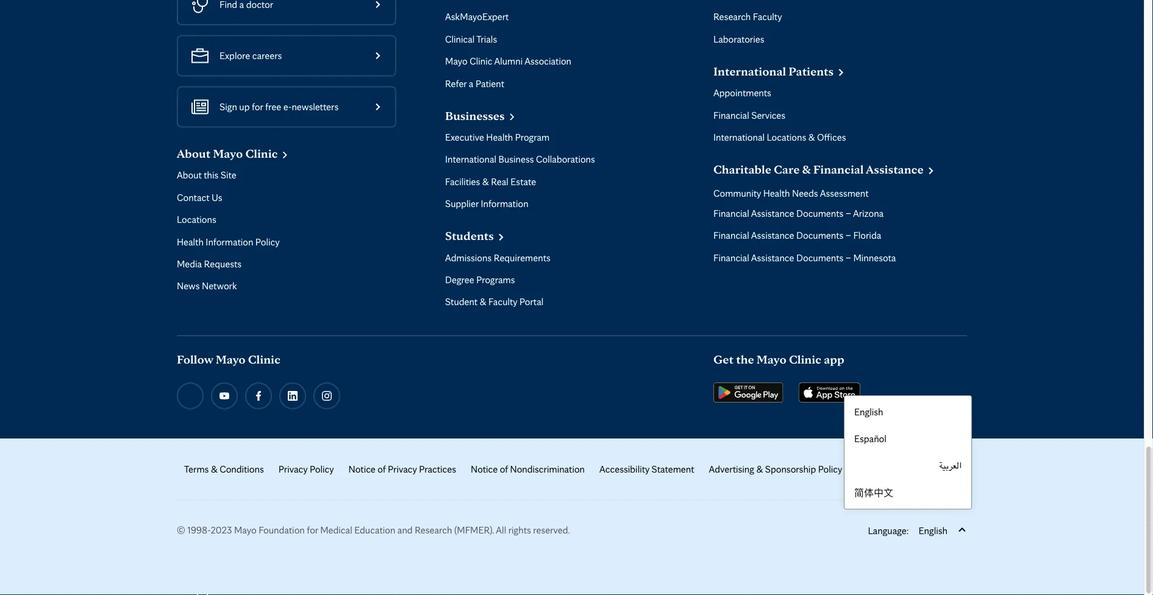 Task type: vqa. For each thing, say whether or not it's contained in the screenshot.
D on the top right of page
no



Task type: describe. For each thing, give the bounding box(es) containing it.
financial assistance documents – minnesota
[[714, 252, 896, 264]]

english inside language: element
[[854, 406, 883, 418]]

get the mayo clinic app
[[714, 353, 845, 367]]

assessment
[[820, 188, 869, 200]]

degree
[[445, 274, 474, 286]]

trials
[[477, 33, 497, 45]]

askmayoexpert link
[[445, 11, 509, 24]]

app
[[824, 353, 845, 367]]

business
[[499, 154, 534, 166]]

refer
[[445, 78, 467, 90]]

arizona
[[853, 208, 884, 220]]

(mfmer).
[[454, 525, 494, 537]]

about mayo clinic link
[[177, 144, 290, 162]]

minnesota
[[853, 252, 896, 264]]

Financial Services text field
[[714, 109, 786, 122]]

Admissions Requirements text field
[[445, 252, 551, 265]]

Degree Programs text field
[[445, 274, 515, 287]]

network
[[202, 281, 237, 293]]

Businesses text field
[[445, 106, 517, 123]]

Sign up for free e-newsletters text field
[[220, 100, 339, 115]]

mayo right the
[[757, 353, 787, 367]]

accessibility statement
[[600, 464, 694, 476]]

international for international business collaborations
[[445, 154, 496, 166]]

refer a patient
[[445, 78, 504, 90]]

executive health program
[[445, 132, 550, 143]]

Notice of Privacy Practices text field
[[349, 464, 456, 476]]

简体中文
[[854, 488, 894, 500]]

media requests link
[[177, 258, 242, 271]]

charitable
[[714, 162, 771, 177]]

a
[[469, 78, 474, 90]]

Advertising & Sponsorship Policy text field
[[709, 464, 842, 476]]

nondiscrimination
[[510, 464, 585, 476]]

locations link
[[177, 214, 216, 226]]

health information policy
[[177, 236, 280, 248]]

students
[[445, 229, 497, 244]]

students link
[[445, 226, 506, 245]]

mayo up refer
[[445, 55, 468, 67]]

English text field
[[854, 406, 883, 419]]

Privacy Policy text field
[[279, 464, 334, 476]]

get
[[714, 353, 734, 367]]

mayo right 2023
[[234, 525, 257, 537]]

& inside international locations & offices text field
[[809, 132, 815, 143]]

Explore careers text field
[[220, 49, 282, 64]]

patients
[[789, 64, 834, 79]]

1998-
[[187, 525, 211, 537]]

education
[[354, 525, 395, 537]]

english button
[[919, 524, 967, 540]]

research faculty link
[[714, 11, 782, 24]]

admissions requirements link
[[445, 252, 551, 265]]

mayo clinic alumni association link
[[445, 55, 571, 68]]

notice for notice of nondiscrimination
[[471, 464, 498, 476]]

financial for financial services
[[714, 109, 749, 121]]

research faculty
[[714, 11, 782, 23]]

charitable care & financial
[[714, 162, 864, 177]]

florida
[[853, 230, 881, 242]]

care
[[774, 162, 800, 177]]

explore careers
[[220, 50, 282, 62]]

accessibility statement link
[[600, 464, 694, 476]]

businesses link
[[445, 106, 517, 124]]

& for terms & conditions
[[211, 464, 218, 476]]

& for facilities & real estate
[[482, 176, 489, 188]]

for inside text field
[[252, 101, 263, 113]]

financial for financial assistance documents – arizona
[[714, 208, 749, 220]]

the
[[736, 353, 754, 367]]

secondary element
[[0, 0, 1144, 439]]

Contact Us text field
[[177, 192, 222, 204]]

Refer a Patient text field
[[445, 78, 504, 90]]

language: element
[[845, 397, 972, 510]]

sign up for free e-newsletters
[[220, 101, 339, 113]]

careers
[[252, 50, 282, 62]]

requirements
[[494, 252, 551, 264]]

accessibility
[[600, 464, 650, 476]]

size 16 image
[[958, 526, 967, 538]]

financial assistance documents – minnesota link
[[714, 252, 896, 265]]

community
[[714, 188, 761, 200]]

clinical trials
[[445, 33, 497, 45]]

Accessibility Statement text field
[[600, 464, 694, 476]]

clinic inside "link"
[[245, 146, 278, 161]]

& for advertising & sponsorship policy
[[757, 464, 763, 476]]

AskMayoExpert text field
[[445, 11, 509, 24]]

documents for florida
[[797, 230, 844, 242]]

Research Faculty text field
[[714, 11, 782, 24]]

us
[[212, 192, 222, 204]]

sign up for free e-newsletters link
[[177, 87, 431, 128]]

clinical trials link
[[445, 33, 497, 46]]

media requests
[[177, 258, 242, 270]]

international for international
[[714, 64, 786, 79]]

简体中文 link
[[854, 488, 894, 500]]

explore careers link
[[177, 35, 431, 77]]

laboratories link
[[714, 33, 765, 46]]

©
[[177, 525, 185, 537]]

international business collaborations
[[445, 154, 595, 166]]

about this site
[[177, 170, 236, 182]]

international for international locations & offices
[[714, 132, 765, 143]]

© 1998-2023 mayo foundation for medical education and research (mfmer). all rights reserved.
[[177, 525, 570, 537]]

research inside text field
[[714, 11, 751, 23]]

– for arizona
[[846, 208, 851, 220]]

documents for arizona
[[797, 208, 844, 220]]

financial assistance documents – florida link
[[714, 230, 881, 242]]

Locations text field
[[177, 214, 216, 226]]

about for about this site
[[177, 170, 202, 182]]

sponsorship
[[765, 464, 816, 476]]

real
[[491, 176, 509, 188]]

facilities & real estate
[[445, 176, 536, 188]]

terms & conditions
[[184, 464, 264, 476]]

information for businesses
[[481, 198, 529, 210]]

student
[[445, 297, 478, 308]]

medical
[[320, 525, 352, 537]]

international locations & offices link
[[714, 132, 846, 144]]

العربية link
[[940, 461, 962, 473]]

& for student & faculty portal
[[480, 297, 486, 308]]

facilities & real estate link
[[445, 176, 536, 188]]

advertising & sponsorship policy
[[709, 464, 842, 476]]

terms & conditions link
[[184, 464, 264, 476]]

Notice of Nondiscrimination text field
[[471, 464, 585, 476]]

association
[[525, 55, 571, 67]]

About this Site text field
[[177, 170, 236, 182]]

appointments
[[714, 87, 771, 99]]

executive
[[445, 132, 484, 143]]

health for community
[[763, 188, 790, 200]]

none text field containing international
[[714, 62, 846, 79]]

简体中文 text field
[[854, 488, 894, 500]]

patient
[[476, 78, 504, 90]]

Español text field
[[854, 433, 887, 446]]

program
[[515, 132, 550, 143]]



Task type: locate. For each thing, give the bounding box(es) containing it.
about inside text field
[[177, 146, 210, 161]]

– left florida
[[846, 230, 851, 242]]

follow
[[177, 353, 213, 367]]

Community Health Needs Assessment text field
[[714, 188, 869, 200]]

newsletters
[[292, 101, 339, 113]]

1 vertical spatial faculty
[[488, 297, 517, 308]]

faculty down programs at top
[[488, 297, 517, 308]]

notice of nondiscrimination
[[471, 464, 585, 476]]

Students text field
[[445, 226, 506, 244]]

العربية
[[940, 461, 962, 472]]

& inside terms & conditions text box
[[211, 464, 218, 476]]

3 – from the top
[[846, 252, 851, 264]]

community health needs assessment link
[[714, 188, 869, 200]]

1 vertical spatial documents
[[797, 230, 844, 242]]

health inside text box
[[486, 132, 513, 143]]

2 of from the left
[[500, 464, 508, 476]]

1 horizontal spatial of
[[500, 464, 508, 476]]

documents down financial assistance documents – florida text box at top
[[797, 252, 844, 264]]

Clinical Trials text field
[[445, 33, 497, 46]]

1 vertical spatial –
[[846, 230, 851, 242]]

None text field
[[714, 62, 846, 79]]

english link
[[854, 406, 883, 419]]

clinical
[[445, 33, 475, 45]]

information for about mayo clinic
[[206, 236, 253, 248]]

health
[[486, 132, 513, 143], [763, 188, 790, 200], [177, 236, 204, 248]]

0 vertical spatial international
[[714, 64, 786, 79]]

None text field
[[220, 0, 273, 12], [714, 160, 936, 177], [220, 0, 273, 12], [714, 160, 936, 177]]

0 horizontal spatial research
[[415, 525, 452, 537]]

1 documents from the top
[[797, 208, 844, 220]]

1 vertical spatial health
[[763, 188, 790, 200]]

portal
[[520, 297, 544, 308]]

assistance down the community health needs assessment link
[[751, 208, 794, 220]]

& right student
[[480, 297, 486, 308]]

0 vertical spatial –
[[846, 208, 851, 220]]

mayo right follow at the left bottom of page
[[216, 353, 246, 367]]

0 vertical spatial research
[[714, 11, 751, 23]]

faculty up laboratories
[[753, 11, 782, 23]]

Financial Assistance Documents – Arizona text field
[[714, 208, 884, 220]]

mayo inside "link"
[[213, 146, 243, 161]]

alumni
[[494, 55, 523, 67]]

about up about this site
[[177, 146, 210, 161]]

health down care
[[763, 188, 790, 200]]

2 privacy from the left
[[388, 464, 417, 476]]

1 vertical spatial about
[[177, 170, 202, 182]]

needs
[[792, 188, 818, 200]]

1 horizontal spatial notice
[[471, 464, 498, 476]]

Executive Health Program text field
[[445, 132, 550, 144]]

laboratories
[[714, 33, 765, 45]]

1 vertical spatial international
[[714, 132, 765, 143]]

2 horizontal spatial health
[[763, 188, 790, 200]]

for right up
[[252, 101, 263, 113]]

Supplier Information text field
[[445, 198, 529, 211]]

of for privacy
[[378, 464, 386, 476]]

documents up 'financial assistance documents – minnesota'
[[797, 230, 844, 242]]

2 – from the top
[[846, 230, 851, 242]]

faculty inside student & faculty portal text box
[[488, 297, 517, 308]]

financial assistance documents – florida
[[714, 230, 881, 242]]

mayo clinic alumni association
[[445, 55, 571, 67]]

& inside facilities & real estate text box
[[482, 176, 489, 188]]

assistance inside text field
[[751, 208, 794, 220]]

international up appointments
[[714, 64, 786, 79]]

0 vertical spatial about
[[177, 146, 210, 161]]

1 vertical spatial information
[[206, 236, 253, 248]]

0 horizontal spatial notice
[[349, 464, 376, 476]]

1 horizontal spatial information
[[481, 198, 529, 210]]

notice for notice of privacy practices
[[349, 464, 376, 476]]

Facilities & Real Estate text field
[[445, 176, 536, 188]]

of
[[378, 464, 386, 476], [500, 464, 508, 476]]

1 – from the top
[[846, 208, 851, 220]]

international down executive
[[445, 154, 496, 166]]

about
[[177, 146, 210, 161], [177, 170, 202, 182]]

Health Information Policy text field
[[177, 236, 280, 249]]

news network link
[[177, 281, 237, 293]]

2 vertical spatial documents
[[797, 252, 844, 264]]

health for executive
[[486, 132, 513, 143]]

privacy right conditions on the bottom left of the page
[[279, 464, 308, 476]]

assistance up arizona
[[866, 162, 924, 177]]

locations down services
[[767, 132, 806, 143]]

0 horizontal spatial locations
[[177, 214, 216, 226]]

rights
[[508, 525, 531, 537]]

– for minnesota
[[846, 252, 851, 264]]

0 vertical spatial english
[[854, 406, 883, 418]]

news
[[177, 281, 200, 293]]

contact
[[177, 192, 210, 204]]

research up laboratories
[[714, 11, 751, 23]]

for
[[252, 101, 263, 113], [307, 525, 318, 537]]

student & faculty portal link
[[445, 297, 544, 309]]

english up "español"
[[854, 406, 883, 418]]

health up the media
[[177, 236, 204, 248]]

faculty
[[753, 11, 782, 23], [488, 297, 517, 308]]

advertising & sponsorship policy link
[[709, 464, 842, 476]]

documents inside text field
[[797, 208, 844, 220]]

of for nondiscrimination
[[500, 464, 508, 476]]

sign
[[220, 101, 237, 113]]

1 horizontal spatial research
[[714, 11, 751, 23]]

collaborations
[[536, 154, 595, 166]]

0 horizontal spatial information
[[206, 236, 253, 248]]

requests
[[204, 258, 242, 270]]

financial assistance documents – arizona link
[[714, 208, 884, 220]]

research right 'and'
[[415, 525, 452, 537]]

– inside text field
[[846, 208, 851, 220]]

Laboratories text field
[[714, 33, 765, 46]]

financial services link
[[714, 109, 786, 122]]

Financial Assistance Documents – Minnesota text field
[[714, 252, 896, 265]]

& right care
[[802, 162, 811, 177]]

media
[[177, 258, 202, 270]]

all
[[496, 525, 506, 537]]

& inside student & faculty portal text box
[[480, 297, 486, 308]]

about for about mayo clinic
[[177, 146, 210, 161]]

0 horizontal spatial english
[[854, 406, 883, 418]]

statement
[[652, 464, 694, 476]]

– inside text box
[[846, 230, 851, 242]]

english left size 16 icon
[[919, 526, 948, 538]]

android app on google play image
[[714, 383, 784, 403]]

supplier
[[445, 198, 479, 210]]

1 vertical spatial research
[[415, 525, 452, 537]]

0 vertical spatial faculty
[[753, 11, 782, 23]]

& right advertising
[[757, 464, 763, 476]]

& inside advertising & sponsorship policy text box
[[757, 464, 763, 476]]

and
[[398, 525, 413, 537]]

about this site link
[[177, 170, 236, 182]]

english inside dropdown button
[[919, 526, 948, 538]]

assistance inside text box
[[751, 230, 794, 242]]

faculty inside research faculty text field
[[753, 11, 782, 23]]

العربية text field
[[940, 461, 962, 473]]

of left nondiscrimination
[[500, 464, 508, 476]]

notice right practices at the left bottom
[[471, 464, 498, 476]]

2 vertical spatial international
[[445, 154, 496, 166]]

admissions
[[445, 252, 492, 264]]

1 about from the top
[[177, 146, 210, 161]]

Appointments text field
[[714, 87, 771, 100]]

of inside the notice of nondiscrimination text field
[[500, 464, 508, 476]]

& left 'offices'
[[809, 132, 815, 143]]

0 vertical spatial locations
[[767, 132, 806, 143]]

documents down needs
[[797, 208, 844, 220]]

0 horizontal spatial privacy
[[279, 464, 308, 476]]

apple download on the app store image
[[798, 383, 861, 403]]

locations down contact us text box
[[177, 214, 216, 226]]

assistance for financial assistance documents – florida
[[751, 230, 794, 242]]

0 vertical spatial health
[[486, 132, 513, 143]]

askmayoexpert
[[445, 11, 509, 23]]

assistance for financial assistance documents – minnesota
[[751, 252, 794, 264]]

1 horizontal spatial faculty
[[753, 11, 782, 23]]

assistance down financial assistance documents – arizona link
[[751, 230, 794, 242]]

for left medical
[[307, 525, 318, 537]]

0 horizontal spatial of
[[378, 464, 386, 476]]

supplier information
[[445, 198, 529, 210]]

notice right privacy policy
[[349, 464, 376, 476]]

locations inside international locations & offices text field
[[767, 132, 806, 143]]

2 about from the top
[[177, 170, 202, 182]]

1 of from the left
[[378, 464, 386, 476]]

1 vertical spatial locations
[[177, 214, 216, 226]]

financial
[[714, 109, 749, 121], [813, 162, 864, 177], [714, 208, 749, 220], [714, 230, 749, 242], [714, 252, 749, 264]]

assistance inside "text box"
[[751, 252, 794, 264]]

degree programs link
[[445, 274, 515, 287]]

financial inside the financial assistance documents – minnesota "text box"
[[714, 252, 749, 264]]

about left this
[[177, 170, 202, 182]]

international
[[714, 64, 786, 79], [714, 132, 765, 143], [445, 154, 496, 166]]

2 horizontal spatial policy
[[818, 464, 842, 476]]

– left 'minnesota'
[[846, 252, 851, 264]]

International Business Collaborations text field
[[445, 154, 595, 166]]

privacy policy
[[279, 464, 334, 476]]

documents inside text box
[[797, 230, 844, 242]]

0 horizontal spatial health
[[177, 236, 204, 248]]

1 horizontal spatial health
[[486, 132, 513, 143]]

privacy policy link
[[279, 464, 334, 476]]

financial inside financial assistance documents – florida text box
[[714, 230, 749, 242]]

1 privacy from the left
[[279, 464, 308, 476]]

0 horizontal spatial for
[[252, 101, 263, 113]]

International Locations & Offices text field
[[714, 132, 846, 144]]

1 vertical spatial english
[[919, 526, 948, 538]]

documents
[[797, 208, 844, 220], [797, 230, 844, 242], [797, 252, 844, 264]]

1 horizontal spatial locations
[[767, 132, 806, 143]]

information down 'real'
[[481, 198, 529, 210]]

international down financial services text field
[[714, 132, 765, 143]]

2 notice from the left
[[471, 464, 498, 476]]

of inside notice of privacy practices text field
[[378, 464, 386, 476]]

2 vertical spatial health
[[177, 236, 204, 248]]

international locations & offices
[[714, 132, 846, 143]]

practices
[[419, 464, 456, 476]]

0 vertical spatial documents
[[797, 208, 844, 220]]

about mayo clinic
[[177, 146, 278, 161]]

policy inside text box
[[310, 464, 334, 476]]

Mayo Clinic Alumni Association text field
[[445, 55, 571, 68]]

site
[[221, 170, 236, 182]]

1 vertical spatial for
[[307, 525, 318, 537]]

advertising
[[709, 464, 754, 476]]

of left practices at the left bottom
[[378, 464, 386, 476]]

about inside text field
[[177, 170, 202, 182]]

0 vertical spatial information
[[481, 198, 529, 210]]

health information policy link
[[177, 236, 280, 249]]

explore
[[220, 50, 250, 62]]

assistance down financial assistance documents – florida text box at top
[[751, 252, 794, 264]]

News Network text field
[[177, 281, 237, 293]]

conditions
[[220, 464, 264, 476]]

0 vertical spatial for
[[252, 101, 263, 113]]

financial inside financial services text field
[[714, 109, 749, 121]]

– left arizona
[[846, 208, 851, 220]]

reserved.
[[533, 525, 570, 537]]

Student & Faculty Portal text field
[[445, 297, 544, 309]]

About Mayo Clinic text field
[[177, 144, 290, 161]]

policy inside text field
[[255, 236, 280, 248]]

0 horizontal spatial faculty
[[488, 297, 517, 308]]

documents inside "text box"
[[797, 252, 844, 264]]

Financial Assistance Documents – Florida text field
[[714, 230, 881, 242]]

international business collaborations link
[[445, 154, 595, 166]]

assistance
[[866, 162, 924, 177], [751, 208, 794, 220], [751, 230, 794, 242], [751, 252, 794, 264]]

financial for financial assistance documents – minnesota
[[714, 252, 749, 264]]

Terms & Conditions text field
[[184, 464, 264, 476]]

financial inside financial assistance documents – arizona text field
[[714, 208, 749, 220]]

notice of privacy practices
[[349, 464, 456, 476]]

documents for minnesota
[[797, 252, 844, 264]]

2 documents from the top
[[797, 230, 844, 242]]

health up business
[[486, 132, 513, 143]]

& right terms at the left of the page
[[211, 464, 218, 476]]

1 notice from the left
[[349, 464, 376, 476]]

2 vertical spatial –
[[846, 252, 851, 264]]

español link
[[854, 433, 887, 446]]

notice of nondiscrimination link
[[471, 464, 585, 476]]

– inside "text box"
[[846, 252, 851, 264]]

– for florida
[[846, 230, 851, 242]]

1 horizontal spatial english
[[919, 526, 948, 538]]

Media Requests text field
[[177, 258, 242, 271]]

executive health program link
[[445, 132, 550, 144]]

notice
[[349, 464, 376, 476], [471, 464, 498, 476]]

assistance for financial assistance documents – arizona
[[751, 208, 794, 220]]

privacy left practices at the left bottom
[[388, 464, 417, 476]]

clinic
[[470, 55, 492, 67], [245, 146, 278, 161], [248, 353, 280, 367], [789, 353, 822, 367]]

up
[[239, 101, 250, 113]]

1 horizontal spatial privacy
[[388, 464, 417, 476]]

degree programs
[[445, 274, 515, 286]]

information up the requests
[[206, 236, 253, 248]]

1 horizontal spatial policy
[[310, 464, 334, 476]]

privacy inside text box
[[279, 464, 308, 476]]

appointments link
[[714, 87, 771, 100]]

financial assistance documents – arizona
[[714, 208, 884, 220]]

mayo up site
[[213, 146, 243, 161]]

policy inside text box
[[818, 464, 842, 476]]

3 documents from the top
[[797, 252, 844, 264]]

financial for financial assistance documents – florida
[[714, 230, 749, 242]]

privacy inside text field
[[388, 464, 417, 476]]

0 horizontal spatial policy
[[255, 236, 280, 248]]

1 horizontal spatial for
[[307, 525, 318, 537]]

& left 'real'
[[482, 176, 489, 188]]



